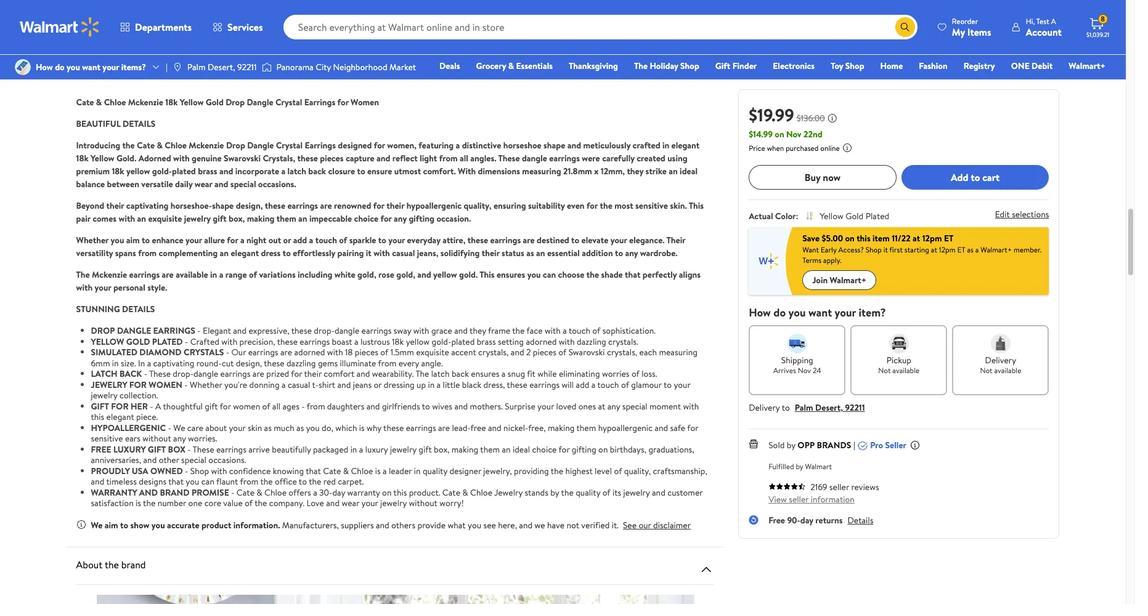 Task type: vqa. For each thing, say whether or not it's contained in the screenshot.
Shop fashion
no



Task type: describe. For each thing, give the bounding box(es) containing it.
add inside - whether you're donning a casual t-shirt and jeans or dressing up in a little black dress, these earrings will add a touch of glamour to your jewelry collection.
[[576, 379, 590, 391]]

shape inside introducing the cate & chloe mckenzie drop dangle crystal earrings designed for women, featuring a distinctive horseshoe shape and meticulously crafted in elegant 18k yellow gold. adorned with genuine swarovski crystals, these pieces capture and reflect light from all angles. these dangle earrings were carefully created using premium 18k yellow gold-plated brass and incorporate a latch back closure to ensure utmost comfort. with dimensions measuring 21.8mm x 12mm, they strike an ideal balance between versatile daily wear and special occasions.
[[544, 139, 566, 152]]

for for gift
[[111, 400, 129, 413]]

walmart+ inside join walmart+ link
[[830, 274, 867, 287]]

cate inside '- shop with confidence knowing that cate & chloe is a leader in quality designer jewelry, providing the highest level of quality, craftsmanship, and timeless designs that you can flaunt from the office to the red carpet.'
[[323, 465, 341, 478]]

cate up beautiful
[[76, 96, 94, 109]]

an down "destined" at the top of the page
[[536, 247, 545, 260]]

by for sold
[[787, 440, 796, 452]]

all inside introducing the cate & chloe mckenzie drop dangle crystal earrings designed for women, featuring a distinctive horseshoe shape and meticulously crafted in elegant 18k yellow gold. adorned with genuine swarovski crystals, these pieces capture and reflect light from all angles. these dangle earrings were carefully created using premium 18k yellow gold-plated brass and incorporate a latch back closure to ensure utmost comfort. with dimensions measuring 21.8mm x 12mm, they strike an ideal balance between versatile daily wear and special occasions.
[[460, 152, 469, 165]]

4.4292 stars out of 5, based on 2169 seller reviews element
[[769, 483, 806, 491]]

fashion link
[[914, 59, 954, 73]]

they inside introducing the cate & chloe mckenzie drop dangle crystal earrings designed for women, featuring a distinctive horseshoe shape and meticulously crafted in elegant 18k yellow gold. adorned with genuine swarovski crystals, these pieces capture and reflect light from all angles. these dangle earrings were carefully created using premium 18k yellow gold-plated brass and incorporate a latch back closure to ensure utmost comfort. with dimensions measuring 21.8mm x 12mm, they strike an ideal balance between versatile daily wear and special occasions.
[[627, 165, 644, 178]]

you left the see
[[468, 519, 482, 532]]

free luxury gift box
[[91, 444, 186, 456]]

of left its
[[603, 487, 611, 499]]

your left "items?" in the top of the page
[[103, 61, 119, 73]]

- right her
[[150, 400, 153, 413]]

for inside whether you aim to enhance your allure for a night out or add a touch of sparkle to your everyday attire, these earrings are destined to elevate your elegance. their versatility spans from complementing an elegant dress to effortlessly pairing it with casual jeans, solidifying their status as an essential addition to any wardrobe.
[[227, 234, 238, 247]]

1 vertical spatial ensures
[[471, 368, 500, 380]]

cate down designer
[[443, 487, 461, 499]]

how for how do you want your item?
[[749, 305, 771, 321]]

a inside - our earrings are adorned with 18 pieces of 1.5mm exquisite accent crystals, and 2 pieces of swarovski crystals, each measuring 6mm in size. in a captivating round-cut design, these dazzling gems illuminate from every angle.
[[147, 357, 151, 370]]

0 vertical spatial item
[[125, 18, 150, 35]]

that inside the mckenzie earrings are available in a range of variations including white gold, rose gold, and yellow gold. this ensures you can choose the shade that perfectly aligns with your personal style.
[[625, 269, 641, 281]]

about the brand image
[[699, 563, 714, 577]]

ages
[[283, 400, 300, 413]]

1 vertical spatial back
[[452, 368, 469, 380]]

comfort.
[[423, 165, 456, 178]]

you down the walmart image
[[67, 61, 80, 73]]

ensures inside the mckenzie earrings are available in a range of variations including white gold, rose gold, and yellow gold. this ensures you can choose the shade that perfectly aligns with your personal style.
[[497, 269, 526, 281]]

of up eliminating
[[559, 347, 567, 359]]

frame
[[488, 325, 511, 337]]

- these earrings arrive beautifully packaged in a luxury jewelry gift box, making them an ideal choice for gifting on birthdays, graduations, anniversaries, and other special occasions.
[[91, 444, 695, 467]]

these right expressive,
[[291, 325, 312, 337]]

details
[[113, 61, 140, 75]]

chloe inside '- shop with confidence knowing that cate & chloe is a leader in quality designer jewelry, providing the highest level of quality, craftsmanship, and timeless designs that you can flaunt from the office to the red carpet.'
[[351, 465, 373, 478]]

free
[[769, 515, 786, 527]]

jewelry inside - these earrings arrive beautifully packaged in a luxury jewelry gift box, making them an ideal choice for gifting on birthdays, graduations, anniversaries, and other special occasions.
[[390, 444, 417, 456]]

birthdays,
[[610, 444, 647, 456]]

your left item?
[[835, 305, 857, 321]]

from inside '- shop with confidence knowing that cate & chloe is a leader in quality designer jewelry, providing the highest level of quality, craftsmanship, and timeless designs that you can flaunt from the office to the red carpet.'
[[240, 476, 259, 488]]

actual
[[749, 210, 774, 223]]

hypoallergenic
[[91, 422, 166, 434]]

dangle inside introducing the cate & chloe mckenzie drop dangle crystal earrings designed for women, featuring a distinctive horseshoe shape and meticulously crafted in elegant 18k yellow gold. adorned with genuine swarovski crystals, these pieces capture and reflect light from all angles. these dangle earrings were carefully created using premium 18k yellow gold-plated brass and incorporate a latch back closure to ensure utmost comfort. with dimensions measuring 21.8mm x 12mm, they strike an ideal balance between versatile daily wear and special occasions.
[[522, 152, 548, 165]]

1 vertical spatial drop-
[[173, 368, 194, 380]]

most
[[615, 200, 634, 212]]

owned
[[150, 465, 183, 478]]

panorama
[[277, 61, 314, 73]]

product details
[[76, 61, 140, 75]]

them inside beyond their captivating horseshoe-shape design, these earrings are renowned for their hypoallergenic quality, ensuring suitability even for the most sensitive skin. this pair comes with an exquisite jewelry gift box, making them an impeccable choice for any gifting occasion.
[[277, 213, 296, 225]]

view seller information
[[769, 494, 855, 506]]

walmart+ inside "save $5.00 on this item 11/22 at 12pm et want early access? shop it first starting at 12pm et as a walmart+ member. terms apply."
[[981, 245, 1013, 255]]

on inside "save $5.00 on this item 11/22 at 12pm et want early access? shop it first starting at 12pm et as a walmart+ member. terms apply."
[[846, 232, 855, 245]]

earrings up gems
[[300, 336, 330, 348]]

measuring inside introducing the cate & chloe mckenzie drop dangle crystal earrings designed for women, featuring a distinctive horseshoe shape and meticulously crafted in elegant 18k yellow gold. adorned with genuine swarovski crystals, these pieces capture and reflect light from all angles. these dangle earrings were carefully created using premium 18k yellow gold-plated brass and incorporate a latch back closure to ensure utmost comfort. with dimensions measuring 21.8mm x 12mm, they strike an ideal balance between versatile daily wear and special occasions.
[[522, 165, 562, 178]]

18k up between
[[112, 165, 124, 178]]

legal information image
[[843, 143, 853, 153]]

1 vertical spatial we
[[91, 519, 103, 532]]

2 horizontal spatial at
[[932, 245, 938, 255]]

save $5.00 on this item 11/22 at 12pm et element
[[803, 232, 954, 245]]

walmart image
[[20, 17, 100, 37]]

these inside beyond their captivating horseshoe-shape design, these earrings are renowned for their hypoallergenic quality, ensuring suitability even for the most sensitive skin. this pair comes with an exquisite jewelry gift box, making them an impeccable choice for any gifting occasion.
[[265, 200, 286, 212]]

with inside - a thoughtful gift for women of all ages - from daughters and girlfriends to wives and mothers. surprise your loved ones at any special moment with this elegant piece.
[[683, 400, 699, 413]]

the down designs
[[143, 498, 156, 510]]

spans
[[115, 247, 136, 260]]

1 vertical spatial palm
[[795, 402, 814, 414]]

jewelry up we aim to show you accurate product information. manufacturers, suppliers and others provide what you see here, and we have not verified it. see our disclaimer
[[380, 498, 407, 510]]

quality, inside beyond their captivating horseshoe-shape design, these earrings are renowned for their hypoallergenic quality, ensuring suitability even for the most sensitive skin. this pair comes with an exquisite jewelry gift box, making them an impeccable choice for any gifting occasion.
[[464, 200, 492, 212]]

angles.
[[471, 152, 497, 165]]

you right show
[[152, 519, 165, 532]]

chloe up beautiful details
[[104, 96, 126, 109]]

ones
[[579, 400, 596, 413]]

and inside the mckenzie earrings are available in a range of variations including white gold, rose gold, and yellow gold. this ensures you can choose the shade that perfectly aligns with your personal style.
[[418, 269, 431, 281]]

walmart+ inside walmart+ "link"
[[1069, 60, 1106, 72]]

gift inside - these earrings arrive beautifully packaged in a luxury jewelry gift box, making them an ideal choice for gifting on birthdays, graduations, anniversaries, and other special occasions.
[[419, 444, 432, 456]]

to left show
[[120, 519, 128, 532]]

crystals,
[[263, 152, 295, 165]]

elevate
[[582, 234, 609, 247]]

your left everyday
[[389, 234, 405, 247]]

up
[[417, 379, 426, 391]]

debit
[[1032, 60, 1053, 72]]

from inside - our earrings are adorned with 18 pieces of 1.5mm exquisite accent crystals, and 2 pieces of swarovski crystals, each measuring 6mm in size. in a captivating round-cut design, these dazzling gems illuminate from every angle.
[[378, 357, 397, 370]]

nov for on
[[787, 128, 802, 141]]

crystal inside introducing the cate & chloe mckenzie drop dangle crystal earrings designed for women, featuring a distinctive horseshoe shape and meticulously crafted in elegant 18k yellow gold. adorned with genuine swarovski crystals, these pieces capture and reflect light from all angles. these dangle earrings were carefully created using premium 18k yellow gold-plated brass and incorporate a latch back closure to ensure utmost comfort. with dimensions measuring 21.8mm x 12mm, they strike an ideal balance between versatile daily wear and special occasions.
[[276, 139, 303, 152]]

yellow inside introducing the cate & chloe mckenzie drop dangle crystal earrings designed for women, featuring a distinctive horseshoe shape and meticulously crafted in elegant 18k yellow gold. adorned with genuine swarovski crystals, these pieces capture and reflect light from all angles. these dangle earrings were carefully created using premium 18k yellow gold-plated brass and incorporate a latch back closure to ensure utmost comfort. with dimensions measuring 21.8mm x 12mm, they strike an ideal balance between versatile daily wear and special occasions.
[[91, 152, 114, 165]]

- inside '- shop with confidence knowing that cate & chloe is a leader in quality designer jewelry, providing the highest level of quality, craftsmanship, and timeless designs that you can flaunt from the office to the red carpet.'
[[185, 465, 188, 478]]

without inside - we care about your skin as much as you do, which is why these earrings are lead-free and nickel-free, making them hypoallergenic and safe for sensitive ears without any worries.
[[143, 433, 171, 445]]

earrings inside - whether you're donning a casual t-shirt and jeans or dressing up in a little black dress, these earrings will add a touch of glamour to your jewelry collection.
[[530, 379, 560, 391]]

Walmart Site-Wide search field
[[283, 15, 918, 39]]

the left 'red'
[[309, 476, 321, 488]]

& right grocery
[[508, 60, 514, 72]]

and inside - whether you're donning a casual t-shirt and jeans or dressing up in a little black dress, these earrings will add a touch of glamour to your jewelry collection.
[[338, 379, 351, 391]]

exquisite inside - our earrings are adorned with 18 pieces of 1.5mm exquisite accent crystals, and 2 pieces of swarovski crystals, each measuring 6mm in size. in a captivating round-cut design, these dazzling gems illuminate from every angle.
[[416, 347, 449, 359]]

allure
[[204, 234, 225, 247]]

sold
[[769, 440, 785, 452]]

and inside - our earrings are adorned with 18 pieces of 1.5mm exquisite accent crystals, and 2 pieces of swarovski crystals, each measuring 6mm in size. in a captivating round-cut design, these dazzling gems illuminate from every angle.
[[511, 347, 524, 359]]

of inside the drop dangle earrings - elegant and expressive, these drop-dangle earrings sway with grace and they frame the face with a touch of sophistication. yellow gold plated - crafted with precision, these earrings boast a lustrous 18k yellow gold-plated brass setting adorned with dazzling crystals.
[[593, 325, 601, 337]]

2 gold, from the left
[[397, 269, 416, 281]]

face
[[527, 325, 543, 337]]

product
[[202, 519, 231, 532]]

2 vertical spatial the
[[416, 368, 429, 380]]

0 horizontal spatial gift
[[91, 400, 109, 413]]

1 horizontal spatial et
[[958, 245, 966, 255]]

2 vertical spatial dangle
[[194, 368, 218, 380]]

0 vertical spatial earrings
[[304, 96, 336, 109]]

a up effortlessly
[[309, 234, 313, 247]]

thoughtful
[[163, 400, 203, 413]]

to inside - whether you're donning a casual t-shirt and jeans or dressing up in a little black dress, these earrings will add a touch of glamour to your jewelry collection.
[[664, 379, 672, 391]]

their down "utmost" at top
[[387, 200, 405, 212]]

a inside 'hi, test a account'
[[1052, 16, 1057, 26]]

a right 18
[[355, 336, 359, 348]]

any inside - a thoughtful gift for women of all ages - from daughters and girlfriends to wives and mothers. surprise your loved ones at any special moment with this elegant piece.
[[608, 400, 621, 413]]

$5.00
[[822, 232, 844, 245]]

1.5mm
[[391, 347, 414, 359]]

1 vertical spatial gift
[[148, 444, 166, 456]]

0 vertical spatial gold
[[206, 96, 224, 109]]

adorned
[[139, 152, 171, 165]]

dressing
[[384, 379, 415, 391]]

precision,
[[240, 336, 275, 348]]

ears
[[125, 433, 141, 445]]

these inside - these earrings arrive beautifully packaged in a luxury jewelry gift box, making them an ideal choice for gifting on birthdays, graduations, anniversaries, and other special occasions.
[[193, 444, 214, 456]]

your inside - a thoughtful gift for women of all ages - from daughters and girlfriends to wives and mothers. surprise your loved ones at any special moment with this elegant piece.
[[538, 400, 554, 413]]

shop right holiday
[[681, 60, 700, 72]]

to right dress in the top of the page
[[283, 247, 291, 260]]

0 horizontal spatial |
[[166, 61, 168, 73]]

of left loss.
[[632, 368, 640, 380]]

1 horizontal spatial at
[[913, 232, 921, 245]]

by for fulfilled
[[796, 462, 804, 472]]

shop right toy on the top of page
[[846, 60, 865, 72]]

0 vertical spatial mckenzie
[[128, 96, 163, 109]]

pair
[[76, 213, 91, 225]]

about for about the brand
[[76, 558, 103, 572]]

save $5.00 on this item 11/22 at 12pm et want early access? shop it first starting at 12pm et as a walmart+ member. terms apply.
[[803, 232, 1042, 266]]

this inside the mckenzie earrings are available in a range of variations including white gold, rose gold, and yellow gold. this ensures you can choose the shade that perfectly aligns with your personal style.
[[480, 269, 495, 281]]

price
[[749, 143, 766, 154]]

stunning details
[[76, 303, 155, 316]]

 image for how
[[15, 59, 31, 75]]

1 drop from the top
[[226, 96, 245, 109]]

18k inside the drop dangle earrings - elegant and expressive, these drop-dangle earrings sway with grace and they frame the face with a touch of sophistication. yellow gold plated - crafted with precision, these earrings boast a lustrous 18k yellow gold-plated brass setting adorned with dazzling crystals.
[[392, 336, 404, 348]]

1 crystal from the top
[[276, 96, 302, 109]]

is inside - cate & chloe offers a 30-day warranty on this product. cate & chloe jewelry stands by the quality of its jewelry and customer satisfaction is the number one core value of the company. love and wear your jewelry without worry!
[[136, 498, 141, 510]]

the mckenzie earrings are available in a range of variations including white gold, rose gold, and yellow gold. this ensures you can choose the shade that perfectly aligns with your personal style.
[[76, 269, 701, 294]]

accurate
[[167, 519, 200, 532]]

- left elegant
[[198, 325, 201, 337]]

without inside - cate & chloe offers a 30-day warranty on this product. cate & chloe jewelry stands by the quality of its jewelry and customer satisfaction is the number one core value of the company. love and wear your jewelry without worry!
[[409, 498, 438, 510]]

occasions. inside introducing the cate & chloe mckenzie drop dangle crystal earrings designed for women, featuring a distinctive horseshoe shape and meticulously crafted in elegant 18k yellow gold. adorned with genuine swarovski crystals, these pieces capture and reflect light from all angles. these dangle earrings were carefully created using premium 18k yellow gold-plated brass and incorporate a latch back closure to ensure utmost comfort. with dimensions measuring 21.8mm x 12mm, they strike an ideal balance between versatile daily wear and special occasions.
[[258, 178, 296, 191]]

girlfriends
[[382, 400, 420, 413]]

& up beautiful
[[96, 96, 102, 109]]

an left impeccable
[[298, 213, 307, 225]]

a up ones
[[592, 379, 596, 391]]

worries
[[602, 368, 630, 380]]

its
[[613, 487, 622, 499]]

this up "product details"
[[102, 18, 122, 35]]

women
[[149, 379, 182, 391]]

elegant inside introducing the cate & chloe mckenzie drop dangle crystal earrings designed for women, featuring a distinctive horseshoe shape and meticulously crafted in elegant 18k yellow gold. adorned with genuine swarovski crystals, these pieces capture and reflect light from all angles. these dangle earrings were carefully created using premium 18k yellow gold-plated brass and incorporate a latch back closure to ensure utmost comfort. with dimensions measuring 21.8mm x 12mm, they strike an ideal balance between versatile daily wear and special occasions.
[[672, 139, 700, 152]]

to down arrives
[[782, 402, 790, 414]]

this inside - a thoughtful gift for women of all ages - from daughters and girlfriends to wives and mothers. surprise your loved ones at any special moment with this elegant piece.
[[91, 411, 104, 424]]

any inside beyond their captivating horseshoe-shape design, these earrings are renowned for their hypoallergenic quality, ensuring suitability even for the most sensitive skin. this pair comes with an exquisite jewelry gift box, making them an impeccable choice for any gifting occasion.
[[394, 213, 407, 225]]

a right featuring
[[456, 139, 460, 152]]

featuring
[[419, 139, 454, 152]]

search icon image
[[901, 22, 911, 32]]

8
[[1101, 14, 1106, 24]]

show
[[130, 519, 149, 532]]

the for the holiday shop
[[634, 60, 648, 72]]

1 horizontal spatial |
[[854, 440, 856, 452]]

are inside - we care about your skin as much as you do, which is why these earrings are lead-free and nickel-free, making them hypoallergenic and safe for sensitive ears without any worries.
[[438, 422, 450, 434]]

arrive
[[249, 444, 270, 456]]

from inside introducing the cate & chloe mckenzie drop dangle crystal earrings designed for women, featuring a distinctive horseshoe shape and meticulously crafted in elegant 18k yellow gold. adorned with genuine swarovski crystals, these pieces capture and reflect light from all angles. these dangle earrings were carefully created using premium 18k yellow gold-plated brass and incorporate a latch back closure to ensure utmost comfort. with dimensions measuring 21.8mm x 12mm, they strike an ideal balance between versatile daily wear and special occasions.
[[439, 152, 458, 165]]

an right "comes"
[[137, 213, 146, 225]]

dangle inside introducing the cate & chloe mckenzie drop dangle crystal earrings designed for women, featuring a distinctive horseshoe shape and meticulously crafted in elegant 18k yellow gold. adorned with genuine swarovski crystals, these pieces capture and reflect light from all angles. these dangle earrings were carefully created using premium 18k yellow gold-plated brass and incorporate a latch back closure to ensure utmost comfort. with dimensions measuring 21.8mm x 12mm, they strike an ideal balance between versatile daily wear and special occasions.
[[247, 139, 274, 152]]

1 horizontal spatial gold
[[846, 210, 864, 223]]

their up "comes"
[[106, 200, 124, 212]]

the down highest
[[561, 487, 574, 499]]

dangle inside the drop dangle earrings - elegant and expressive, these drop-dangle earrings sway with grace and they frame the face with a touch of sophistication. yellow gold plated - crafted with precision, these earrings boast a lustrous 18k yellow gold-plated brass setting adorned with dazzling crystals.
[[335, 325, 360, 337]]

drop- inside the drop dangle earrings - elegant and expressive, these drop-dangle earrings sway with grace and they frame the face with a touch of sophistication. yellow gold plated - crafted with precision, these earrings boast a lustrous 18k yellow gold-plated brass setting adorned with dazzling crystals.
[[314, 325, 335, 337]]

do for how do you want your items?
[[55, 61, 65, 73]]

of right value
[[245, 498, 253, 510]]

designed
[[338, 139, 372, 152]]

grace
[[432, 325, 452, 337]]

and
[[139, 487, 158, 499]]

little
[[443, 379, 460, 391]]

- right ages
[[302, 400, 305, 413]]

1 vertical spatial 92211
[[846, 402, 866, 414]]

eliminating
[[559, 368, 600, 380]]

in inside - whether you're donning a casual t-shirt and jeans or dressing up in a little black dress, these earrings will add a touch of glamour to your jewelry collection.
[[428, 379, 435, 391]]

your inside - whether you're donning a casual t-shirt and jeans or dressing up in a little black dress, these earrings will add a touch of glamour to your jewelry collection.
[[674, 379, 691, 391]]

in inside - our earrings are adorned with 18 pieces of 1.5mm exquisite accent crystals, and 2 pieces of swarovski crystals, each measuring 6mm in size. in a captivating round-cut design, these dazzling gems illuminate from every angle.
[[112, 357, 119, 370]]

to up essential
[[572, 234, 580, 247]]

jewelry right its
[[624, 487, 650, 499]]

plated inside introducing the cate & chloe mckenzie drop dangle crystal earrings designed for women, featuring a distinctive horseshoe shape and meticulously crafted in elegant 18k yellow gold. adorned with genuine swarovski crystals, these pieces capture and reflect light from all angles. these dangle earrings were carefully created using premium 18k yellow gold-plated brass and incorporate a latch back closure to ensure utmost comfort. with dimensions measuring 21.8mm x 12mm, they strike an ideal balance between versatile daily wear and special occasions.
[[172, 165, 196, 178]]

the left office
[[261, 476, 273, 488]]

crafted
[[190, 336, 219, 348]]

whether inside whether you aim to enhance your allure for a night out or add a touch of sparkle to your everyday attire, these earrings are destined to elevate your elegance. their versatility spans from complementing an elegant dress to effortlessly pairing it with casual jeans, solidifying their status as an essential addition to any wardrobe.
[[76, 234, 109, 247]]

much
[[274, 422, 295, 434]]

$136.00
[[797, 112, 826, 125]]

- left crafted
[[185, 336, 188, 348]]

of left 1.5mm
[[381, 347, 389, 359]]

details for stunning details
[[122, 303, 155, 316]]

chloe left offers
[[265, 487, 287, 499]]

were
[[582, 152, 600, 165]]

information.
[[234, 519, 280, 532]]

0 horizontal spatial that
[[168, 476, 184, 488]]

18k up adorned
[[165, 96, 178, 109]]

12pm right starting
[[940, 245, 956, 255]]

earrings left sway
[[362, 325, 392, 337]]

your up complementing
[[186, 234, 202, 247]]

are left prized
[[253, 368, 264, 380]]

jeans,
[[417, 247, 439, 260]]

these inside whether you aim to enhance your allure for a night out or add a touch of sparkle to your everyday attire, these earrings are destined to elevate your elegance. their versatility spans from complementing an elegant dress to effortlessly pairing it with casual jeans, solidifying their status as an essential addition to any wardrobe.
[[468, 234, 488, 247]]

18k up the premium
[[76, 152, 89, 165]]

love
[[307, 498, 324, 510]]

with inside whether you aim to enhance your allure for a night out or add a touch of sparkle to your everyday attire, these earrings are destined to elevate your elegance. their versatility spans from complementing an elegant dress to effortlessly pairing it with casual jeans, solidifying their status as an essential addition to any wardrobe.
[[374, 247, 390, 260]]

a right donning
[[282, 379, 286, 391]]

your right elevate
[[611, 234, 628, 247]]

cate down "confidence"
[[237, 487, 255, 499]]

reviews
[[852, 482, 880, 494]]

0 vertical spatial 92211
[[237, 61, 257, 73]]

details for beautiful details
[[123, 118, 156, 130]]

with inside introducing the cate & chloe mckenzie drop dangle crystal earrings designed for women, featuring a distinctive horseshoe shape and meticulously crafted in elegant 18k yellow gold. adorned with genuine swarovski crystals, these pieces capture and reflect light from all angles. these dangle earrings were carefully created using premium 18k yellow gold-plated brass and incorporate a latch back closure to ensure utmost comfort. with dimensions measuring 21.8mm x 12mm, they strike an ideal balance between versatile daily wear and special occasions.
[[173, 152, 190, 165]]

special inside introducing the cate & chloe mckenzie drop dangle crystal earrings designed for women, featuring a distinctive horseshoe shape and meticulously crafted in elegant 18k yellow gold. adorned with genuine swarovski crystals, these pieces capture and reflect light from all angles. these dangle earrings were carefully created using premium 18k yellow gold-plated brass and incorporate a latch back closure to ensure utmost comfort. with dimensions measuring 21.8mm x 12mm, they strike an ideal balance between versatile daily wear and special occasions.
[[231, 178, 256, 191]]

an down "allure" on the left top of page
[[220, 247, 229, 260]]

- right back
[[144, 368, 147, 380]]

2 horizontal spatial pieces
[[533, 347, 557, 359]]

from inside - a thoughtful gift for women of all ages - from daughters and girlfriends to wives and mothers. surprise your loved ones at any special moment with this elegant piece.
[[307, 400, 325, 413]]

delivery for not
[[986, 355, 1017, 367]]

- whether you're donning a casual t-shirt and jeans or dressing up in a little black dress, these earrings will add a touch of glamour to your jewelry collection.
[[91, 379, 691, 402]]

crafted
[[633, 139, 661, 152]]

to left enhance
[[142, 234, 150, 247]]

pro seller
[[871, 440, 907, 452]]

& down designer
[[463, 487, 468, 499]]

these right precision,
[[277, 336, 298, 348]]

timeless
[[106, 476, 137, 488]]

returns
[[816, 515, 843, 527]]

chloe inside introducing the cate & chloe mckenzie drop dangle crystal earrings designed for women, featuring a distinctive horseshoe shape and meticulously crafted in elegant 18k yellow gold. adorned with genuine swarovski crystals, these pieces capture and reflect light from all angles. these dangle earrings were carefully created using premium 18k yellow gold-plated brass and incorporate a latch back closure to ensure utmost comfort. with dimensions measuring 21.8mm x 12mm, they strike an ideal balance between versatile daily wear and special occasions.
[[165, 139, 187, 152]]

to inside introducing the cate & chloe mckenzie drop dangle crystal earrings designed for women, featuring a distinctive horseshoe shape and meticulously crafted in elegant 18k yellow gold. adorned with genuine swarovski crystals, these pieces capture and reflect light from all angles. these dangle earrings were carefully created using premium 18k yellow gold-plated brass and incorporate a latch back closure to ensure utmost comfort. with dimensions measuring 21.8mm x 12mm, they strike an ideal balance between versatile daily wear and special occasions.
[[357, 165, 365, 178]]

2 crystals, from the left
[[607, 347, 638, 359]]

touch inside - whether you're donning a casual t-shirt and jeans or dressing up in a little black dress, these earrings will add a touch of glamour to your jewelry collection.
[[598, 379, 619, 391]]

essential
[[547, 247, 580, 260]]

gift finder
[[716, 60, 757, 72]]

dangle
[[117, 325, 151, 337]]

captivating inside beyond their captivating horseshoe-shape design, these earrings are renowned for their hypoallergenic quality, ensuring suitability even for the most sensitive skin. this pair comes with an exquisite jewelry gift box, making them an impeccable choice for any gifting occasion.
[[126, 200, 169, 212]]

- inside - these earrings arrive beautifully packaged in a luxury jewelry gift box, making them an ideal choice for gifting on birthdays, graduations, anniversaries, and other special occasions.
[[188, 444, 191, 456]]

shape inside beyond their captivating horseshoe-shape design, these earrings are renowned for their hypoallergenic quality, ensuring suitability even for the most sensitive skin. this pair comes with an exquisite jewelry gift box, making them an impeccable choice for any gifting occasion.
[[212, 200, 234, 212]]

pickup not available
[[879, 355, 920, 376]]

not for delivery
[[981, 366, 993, 376]]

0 vertical spatial dangle
[[247, 96, 274, 109]]

you're
[[224, 379, 247, 391]]

1 horizontal spatial that
[[306, 465, 321, 478]]

as inside "save $5.00 on this item 11/22 at 12pm et want early access? shop it first starting at 12pm et as a walmart+ member. terms apply."
[[968, 245, 974, 255]]

personal
[[113, 282, 145, 294]]

these inside - we care about your skin as much as you do, which is why these earrings are lead-free and nickel-free, making them hypoallergenic and safe for sensitive ears without any worries.
[[384, 422, 404, 434]]

delivery for to
[[749, 402, 780, 414]]

join
[[813, 274, 828, 287]]

2 horizontal spatial yellow
[[820, 210, 844, 223]]

earrings down our
[[220, 368, 251, 380]]

intent image for shipping image
[[788, 334, 808, 354]]

mckenzie inside introducing the cate & chloe mckenzie drop dangle crystal earrings designed for women, featuring a distinctive horseshoe shape and meticulously crafted in elegant 18k yellow gold. adorned with genuine swarovski crystals, these pieces capture and reflect light from all angles. these dangle earrings were carefully created using premium 18k yellow gold-plated brass and incorporate a latch back closure to ensure utmost comfort. with dimensions measuring 21.8mm x 12mm, they strike an ideal balance between versatile daily wear and special occasions.
[[189, 139, 224, 152]]

jewelry inside - whether you're donning a casual t-shirt and jeans or dressing up in a little black dress, these earrings will add a touch of glamour to your jewelry collection.
[[91, 390, 118, 402]]

chloe down designer
[[470, 487, 493, 499]]

the inside the drop dangle earrings - elegant and expressive, these drop-dangle earrings sway with grace and they frame the face with a touch of sophistication. yellow gold plated - crafted with precision, these earrings boast a lustrous 18k yellow gold-plated brass setting adorned with dazzling crystals.
[[513, 325, 525, 337]]

in
[[138, 357, 145, 370]]

product details image
[[699, 65, 714, 80]]

want for items?
[[82, 61, 101, 73]]

apply.
[[824, 255, 842, 266]]

1 vertical spatial latch
[[431, 368, 450, 380]]

product.
[[409, 487, 441, 499]]

2
[[527, 347, 531, 359]]

the left highest
[[551, 465, 564, 478]]

earrings inside - we care about your skin as much as you do, which is why these earrings are lead-free and nickel-free, making them hypoallergenic and safe for sensitive ears without any worries.
[[406, 422, 436, 434]]

1 vertical spatial these
[[149, 368, 171, 380]]

starting
[[905, 245, 930, 255]]

want
[[803, 245, 819, 255]]

palm desert, 92211
[[187, 61, 257, 73]]

hi, test a account
[[1026, 16, 1062, 39]]

clear search field text image
[[881, 22, 891, 32]]

wear inside - cate & chloe offers a 30-day warranty on this product. cate & chloe jewelry stands by the quality of its jewelry and customer satisfaction is the number one core value of the company. love and wear your jewelry without worry!
[[342, 498, 360, 510]]

pieces inside introducing the cate & chloe mckenzie drop dangle crystal earrings designed for women, featuring a distinctive horseshoe shape and meticulously crafted in elegant 18k yellow gold. adorned with genuine swarovski crystals, these pieces capture and reflect light from all angles. these dangle earrings were carefully created using premium 18k yellow gold-plated brass and incorporate a latch back closure to ensure utmost comfort. with dimensions measuring 21.8mm x 12mm, they strike an ideal balance between versatile daily wear and special occasions.
[[320, 152, 344, 165]]

choose
[[558, 269, 585, 281]]

a left snug
[[502, 368, 506, 380]]

beautiful details
[[76, 118, 156, 130]]

aligns
[[679, 269, 701, 281]]

1 horizontal spatial desert,
[[816, 402, 844, 414]]

you up intent image for shipping
[[789, 305, 806, 321]]

verified
[[582, 519, 610, 532]]

to inside - a thoughtful gift for women of all ages - from daughters and girlfriends to wives and mothers. surprise your loved ones at any special moment with this elegant piece.
[[422, 400, 430, 413]]

measuring inside - our earrings are adorned with 18 pieces of 1.5mm exquisite accent crystals, and 2 pieces of swarovski crystals, each measuring 6mm in size. in a captivating round-cut design, these dazzling gems illuminate from every angle.
[[659, 347, 698, 359]]

women
[[233, 400, 260, 413]]

& down "confidence"
[[257, 487, 262, 499]]

0 vertical spatial desert,
[[208, 61, 235, 73]]

as right much
[[297, 422, 304, 434]]

in inside introducing the cate & chloe mckenzie drop dangle crystal earrings designed for women, featuring a distinctive horseshoe shape and meticulously crafted in elegant 18k yellow gold. adorned with genuine swarovski crystals, these pieces capture and reflect light from all angles. these dangle earrings were carefully created using premium 18k yellow gold-plated brass and incorporate a latch back closure to ensure utmost comfort. with dimensions measuring 21.8mm x 12mm, they strike an ideal balance between versatile daily wear and special occasions.
[[663, 139, 670, 152]]



Task type: locate. For each thing, give the bounding box(es) containing it.
1 vertical spatial the
[[76, 269, 90, 281]]

these up the dimensions
[[498, 152, 520, 165]]

mckenzie up beautiful details
[[128, 96, 163, 109]]

intent image for pickup image
[[890, 334, 909, 354]]

touch up effortlessly
[[316, 234, 337, 247]]

cate inside introducing the cate & chloe mckenzie drop dangle crystal earrings designed for women, featuring a distinctive horseshoe shape and meticulously crafted in elegant 18k yellow gold. adorned with genuine swarovski crystals, these pieces capture and reflect light from all angles. these dangle earrings were carefully created using premium 18k yellow gold-plated brass and incorporate a latch back closure to ensure utmost comfort. with dimensions measuring 21.8mm x 12mm, they strike an ideal balance between versatile daily wear and special occasions.
[[137, 139, 155, 152]]

day inside - cate & chloe offers a 30-day warranty on this product. cate & chloe jewelry stands by the quality of its jewelry and customer satisfaction is the number one core value of the company. love and wear your jewelry without worry!
[[333, 487, 345, 499]]

or inside whether you aim to enhance your allure for a night out or add a touch of sparkle to your everyday attire, these earrings are destined to elevate your elegance. their versatility spans from complementing an elegant dress to effortlessly pairing it with casual jeans, solidifying their status as an essential addition to any wardrobe.
[[283, 234, 291, 247]]

chloe up warranty
[[351, 465, 373, 478]]

0 vertical spatial a
[[1052, 16, 1057, 26]]

swarovski inside - our earrings are adorned with 18 pieces of 1.5mm exquisite accent crystals, and 2 pieces of swarovski crystals, each measuring 6mm in size. in a captivating round-cut design, these dazzling gems illuminate from every angle.
[[569, 347, 605, 359]]

for
[[338, 96, 349, 109], [374, 139, 385, 152], [374, 200, 385, 212], [587, 200, 598, 212], [381, 213, 392, 225], [227, 234, 238, 247], [291, 368, 302, 380], [220, 400, 231, 413], [688, 422, 699, 434], [559, 444, 570, 456]]

daughters
[[327, 400, 365, 413]]

1 vertical spatial want
[[809, 305, 833, 321]]

0 horizontal spatial quality
[[423, 465, 448, 478]]

not
[[567, 519, 580, 532]]

carpet.
[[338, 476, 364, 488]]

cart
[[983, 171, 1000, 184]]

the left shade
[[587, 269, 599, 281]]

yellow down introducing
[[91, 152, 114, 165]]

0 vertical spatial want
[[82, 61, 101, 73]]

designs
[[139, 476, 167, 488]]

fit
[[527, 368, 536, 380]]

fulfilled
[[769, 462, 795, 472]]

1 vertical spatial nov
[[798, 366, 812, 376]]

gift inside - a thoughtful gift for women of all ages - from daughters and girlfriends to wives and mothers. surprise your loved ones at any special moment with this elegant piece.
[[205, 400, 218, 413]]

1 vertical spatial earrings
[[305, 139, 336, 152]]

for for jewelry
[[129, 379, 147, 391]]

in down which
[[351, 444, 357, 456]]

the down versatility
[[76, 269, 90, 281]]

2 drop from the top
[[226, 139, 245, 152]]

are inside - our earrings are adorned with 18 pieces of 1.5mm exquisite accent crystals, and 2 pieces of swarovski crystals, each measuring 6mm in size. in a captivating round-cut design, these dazzling gems illuminate from every angle.
[[280, 347, 292, 359]]

edit selections button
[[996, 209, 1050, 221]]

0 vertical spatial gold-
[[152, 165, 172, 178]]

1 vertical spatial mckenzie
[[189, 139, 224, 152]]

gold- inside introducing the cate & chloe mckenzie drop dangle crystal earrings designed for women, featuring a distinctive horseshoe shape and meticulously crafted in elegant 18k yellow gold. adorned with genuine swarovski crystals, these pieces capture and reflect light from all angles. these dangle earrings were carefully created using premium 18k yellow gold-plated brass and incorporate a latch back closure to ensure utmost comfort. with dimensions measuring 21.8mm x 12mm, they strike an ideal balance between versatile daily wear and special occasions.
[[152, 165, 172, 178]]

wear inside introducing the cate & chloe mckenzie drop dangle crystal earrings designed for women, featuring a distinctive horseshoe shape and meticulously crafted in elegant 18k yellow gold. adorned with genuine swarovski crystals, these pieces capture and reflect light from all angles. these dangle earrings were carefully created using premium 18k yellow gold-plated brass and incorporate a latch back closure to ensure utmost comfort. with dimensions measuring 21.8mm x 12mm, they strike an ideal balance between versatile daily wear and special occasions.
[[195, 178, 213, 191]]

drop dangle earrings - elegant and expressive, these drop-dangle earrings sway with grace and they frame the face with a touch of sophistication. yellow gold plated - crafted with precision, these earrings boast a lustrous 18k yellow gold-plated brass setting adorned with dazzling crystals.
[[91, 325, 656, 348]]

1 vertical spatial aim
[[105, 519, 118, 532]]

wives
[[432, 400, 453, 413]]

earrings
[[550, 152, 580, 165], [288, 200, 318, 212], [491, 234, 521, 247], [129, 269, 160, 281], [362, 325, 392, 337], [300, 336, 330, 348], [248, 347, 278, 359], [220, 368, 251, 380], [530, 379, 560, 391], [406, 422, 436, 434], [216, 444, 247, 456]]

0 horizontal spatial aim
[[105, 519, 118, 532]]

0 vertical spatial gift
[[91, 400, 109, 413]]

on right warranty
[[382, 487, 392, 499]]

making inside - these earrings arrive beautifully packaged in a luxury jewelry gift box, making them an ideal choice for gifting on birthdays, graduations, anniversaries, and other special occasions.
[[452, 444, 479, 456]]

design, right cut
[[236, 357, 262, 370]]

quality down highest
[[576, 487, 601, 499]]

glamour
[[632, 379, 662, 391]]

to right sparkle
[[378, 234, 387, 247]]

including
[[298, 269, 333, 281]]

whether up versatility
[[76, 234, 109, 247]]

adorned inside - our earrings are adorned with 18 pieces of 1.5mm exquisite accent crystals, and 2 pieces of swarovski crystals, each measuring 6mm in size. in a captivating round-cut design, these dazzling gems illuminate from every angle.
[[294, 347, 325, 359]]

making
[[247, 213, 275, 225], [548, 422, 575, 434], [452, 444, 479, 456]]

0 vertical spatial sensitive
[[636, 200, 668, 212]]

a inside '- shop with confidence knowing that cate & chloe is a leader in quality designer jewelry, providing the highest level of quality, craftsmanship, and timeless designs that you can flaunt from the office to the red carpet.'
[[383, 465, 387, 478]]

these right why
[[384, 422, 404, 434]]

2 horizontal spatial mckenzie
[[189, 139, 224, 152]]

not
[[879, 366, 891, 376], [981, 366, 993, 376]]

for inside - we care about your skin as much as you do, which is why these earrings are lead-free and nickel-free, making them hypoallergenic and safe for sensitive ears without any worries.
[[688, 422, 699, 434]]

making inside - we care about your skin as much as you do, which is why these earrings are lead-free and nickel-free, making them hypoallergenic and safe for sensitive ears without any worries.
[[548, 422, 575, 434]]

a
[[1052, 16, 1057, 26], [155, 400, 161, 413]]

1 vertical spatial exquisite
[[416, 347, 449, 359]]

palm up cate & chloe mckenzie 18k yellow gold drop dangle crystal earrings for women
[[187, 61, 206, 73]]

to inside add to cart button
[[971, 171, 981, 184]]

want down join
[[809, 305, 833, 321]]

0 vertical spatial casual
[[392, 247, 415, 260]]

1 horizontal spatial add
[[576, 379, 590, 391]]

an inside - these earrings arrive beautifully packaged in a luxury jewelry gift box, making them an ideal choice for gifting on birthdays, graduations, anniversaries, and other special occasions.
[[502, 444, 511, 456]]

2 horizontal spatial special
[[623, 400, 648, 413]]

 image down the walmart image
[[15, 59, 31, 75]]

a left 30-
[[313, 487, 317, 499]]

beyond
[[76, 200, 104, 212]]

it inside "save $5.00 on this item 11/22 at 12pm et want early access? shop it first starting at 12pm et as a walmart+ member. terms apply."
[[884, 245, 889, 255]]

 image
[[173, 62, 182, 72]]

0 vertical spatial ideal
[[680, 165, 698, 178]]

1 vertical spatial how
[[749, 305, 771, 321]]

0 horizontal spatial back
[[308, 165, 326, 178]]

1 horizontal spatial occasions.
[[258, 178, 296, 191]]

2 horizontal spatial dangle
[[522, 152, 548, 165]]

safe
[[671, 422, 686, 434]]

gift inside beyond their captivating horseshoe-shape design, these earrings are renowned for their hypoallergenic quality, ensuring suitability even for the most sensitive skin. this pair comes with an exquisite jewelry gift box, making them an impeccable choice for any gifting occasion.
[[213, 213, 227, 225]]

we aim to show you accurate product information. manufacturers, suppliers and others provide what you see here, and we have not verified it. see our disclaimer
[[91, 519, 691, 532]]

available for delivery
[[995, 366, 1022, 376]]

2 horizontal spatial elegant
[[672, 139, 700, 152]]

6mm
[[91, 357, 110, 370]]

as right skin
[[264, 422, 272, 434]]

1 vertical spatial crystal
[[276, 139, 303, 152]]

do,
[[322, 422, 334, 434]]

choice inside - these earrings arrive beautifully packaged in a luxury jewelry gift box, making them an ideal choice for gifting on birthdays, graduations, anniversaries, and other special occasions.
[[532, 444, 557, 456]]

without down piece.
[[143, 433, 171, 445]]

0 horizontal spatial delivery
[[749, 402, 780, 414]]

boast
[[332, 336, 352, 348]]

to right addition
[[615, 247, 623, 260]]

a down crystals, at the top left of page
[[281, 165, 286, 178]]

back down accent
[[452, 368, 469, 380]]

1 vertical spatial dazzling
[[287, 357, 316, 370]]

or right out
[[283, 234, 291, 247]]

jeans
[[353, 379, 372, 391]]

of inside whether you aim to enhance your allure for a night out or add a touch of sparkle to your everyday attire, these earrings are destined to elevate your elegance. their versatility spans from complementing an elegant dress to effortlessly pairing it with casual jeans, solidifying their status as an essential addition to any wardrobe.
[[339, 234, 347, 247]]

want for item?
[[809, 305, 833, 321]]

seller right 2169 on the bottom right of page
[[830, 482, 850, 494]]

1 horizontal spatial brass
[[477, 336, 496, 348]]

a left little on the left bottom
[[437, 379, 441, 391]]

are inside beyond their captivating horseshoe-shape design, these earrings are renowned for their hypoallergenic quality, ensuring suitability even for the most sensitive skin. this pair comes with an exquisite jewelry gift box, making them an impeccable choice for any gifting occasion.
[[320, 200, 332, 212]]

captivating inside - our earrings are adorned with 18 pieces of 1.5mm exquisite accent crystals, and 2 pieces of swarovski crystals, each measuring 6mm in size. in a captivating round-cut design, these dazzling gems illuminate from every angle.
[[153, 357, 194, 370]]

to left wives
[[422, 400, 430, 413]]

member.
[[1014, 245, 1042, 255]]

dangle
[[522, 152, 548, 165], [335, 325, 360, 337], [194, 368, 218, 380]]

 image for panorama
[[262, 61, 272, 73]]

available for pickup
[[893, 366, 920, 376]]

their left comfort at the left of the page
[[304, 368, 322, 380]]

1 vertical spatial they
[[470, 325, 486, 337]]

0 vertical spatial we
[[173, 422, 185, 434]]

0 horizontal spatial shape
[[212, 200, 234, 212]]

earrings inside introducing the cate & chloe mckenzie drop dangle crystal earrings designed for women, featuring a distinctive horseshoe shape and meticulously crafted in elegant 18k yellow gold. adorned with genuine swarovski crystals, these pieces capture and reflect light from all angles. these dangle earrings were carefully created using premium 18k yellow gold-plated brass and incorporate a latch back closure to ensure utmost comfort. with dimensions measuring 21.8mm x 12mm, they strike an ideal balance between versatile daily wear and special occasions.
[[305, 139, 336, 152]]

1 horizontal spatial these
[[193, 444, 214, 456]]

of left crystals.
[[593, 325, 601, 337]]

shop inside "save $5.00 on this item 11/22 at 12pm et want early access? shop it first starting at 12pm et as a walmart+ member. terms apply."
[[866, 245, 882, 255]]

is inside - we care about your skin as much as you do, which is why these earrings are lead-free and nickel-free, making them hypoallergenic and safe for sensitive ears without any worries.
[[359, 422, 365, 434]]

not inside pickup not available
[[879, 366, 891, 376]]

cate down packaged
[[323, 465, 341, 478]]

test
[[1037, 16, 1050, 26]]

with inside '- shop with confidence knowing that cate & chloe is a leader in quality designer jewelry, providing the highest level of quality, craftsmanship, and timeless designs that you can flaunt from the office to the red carpet.'
[[211, 465, 227, 478]]

- right 'promise'
[[231, 487, 235, 499]]

Search search field
[[283, 15, 918, 39]]

see
[[623, 519, 637, 532]]

and inside - these earrings arrive beautifully packaged in a luxury jewelry gift box, making them an ideal choice for gifting on birthdays, graduations, anniversaries, and other special occasions.
[[143, 454, 157, 467]]

1 vertical spatial a
[[155, 400, 161, 413]]

0 vertical spatial quality
[[423, 465, 448, 478]]

1 horizontal spatial making
[[452, 444, 479, 456]]

grocery & essentials
[[476, 60, 553, 72]]

as inside whether you aim to enhance your allure for a night out or add a touch of sparkle to your everyday attire, these earrings are destined to elevate your elegance. their versatility spans from complementing an elegant dress to effortlessly pairing it with casual jeans, solidifying their status as an essential addition to any wardrobe.
[[527, 247, 534, 260]]

- inside - cate & chloe offers a 30-day warranty on this product. cate & chloe jewelry stands by the quality of its jewelry and customer satisfaction is the number one core value of the company. love and wear your jewelry without worry!
[[231, 487, 235, 499]]

sold by opp brands
[[769, 440, 852, 452]]

0 vertical spatial delivery
[[986, 355, 1017, 367]]

the left brand
[[105, 558, 119, 572]]

on inside - cate & chloe offers a 30-day warranty on this product. cate & chloe jewelry stands by the quality of its jewelry and customer satisfaction is the number one core value of the company. love and wear your jewelry without worry!
[[382, 487, 392, 499]]

day down view seller information link
[[801, 515, 814, 527]]

special inside - a thoughtful gift for women of all ages - from daughters and girlfriends to wives and mothers. surprise your loved ones at any special moment with this elegant piece.
[[623, 400, 648, 413]]

2 crystal from the top
[[276, 139, 303, 152]]

brass down the genuine
[[198, 165, 217, 178]]

the inside the mckenzie earrings are available in a range of variations including white gold, rose gold, and yellow gold. this ensures you can choose the shade that perfectly aligns with your personal style.
[[587, 269, 599, 281]]

you inside - we care about your skin as much as you do, which is why these earrings are lead-free and nickel-free, making them hypoallergenic and safe for sensitive ears without any worries.
[[306, 422, 320, 434]]

touch left glamour
[[598, 379, 619, 391]]

12pm right 11/22
[[923, 232, 943, 245]]

0 horizontal spatial palm
[[187, 61, 206, 73]]

lead-
[[452, 422, 471, 434]]

available inside the mckenzie earrings are available in a range of variations including white gold, rose gold, and yellow gold. this ensures you can choose the shade that perfectly aligns with your personal style.
[[176, 269, 208, 281]]

dangle down crystals
[[194, 368, 218, 380]]

intent image for delivery image
[[991, 334, 1011, 354]]

1 horizontal spatial pieces
[[355, 347, 379, 359]]

we
[[173, 422, 185, 434], [91, 519, 103, 532]]

1 horizontal spatial palm
[[795, 402, 814, 414]]

beyond their captivating horseshoe-shape design, these earrings are renowned for their hypoallergenic quality, ensuring suitability even for the most sensitive skin. this pair comes with an exquisite jewelry gift box, making them an impeccable choice for any gifting occasion.
[[76, 200, 704, 225]]

a right her
[[155, 400, 161, 413]]

from up comfort.
[[439, 152, 458, 165]]

their
[[106, 200, 124, 212], [387, 200, 405, 212], [482, 247, 500, 260], [304, 368, 322, 380]]

exquisite down grace
[[416, 347, 449, 359]]

latch inside introducing the cate & chloe mckenzie drop dangle crystal earrings designed for women, featuring a distinctive horseshoe shape and meticulously crafted in elegant 18k yellow gold. adorned with genuine swarovski crystals, these pieces capture and reflect light from all angles. these dangle earrings were carefully created using premium 18k yellow gold-plated brass and incorporate a latch back closure to ensure utmost comfort. with dimensions measuring 21.8mm x 12mm, they strike an ideal balance between versatile daily wear and special occasions.
[[288, 165, 306, 178]]

do for how do you want your item?
[[774, 305, 786, 321]]

these inside - our earrings are adorned with 18 pieces of 1.5mm exquisite accent crystals, and 2 pieces of swarovski crystals, each measuring 6mm in size. in a captivating round-cut design, these dazzling gems illuminate from every angle.
[[264, 357, 285, 370]]

2 vertical spatial by
[[551, 487, 560, 499]]

0 horizontal spatial desert,
[[208, 61, 235, 73]]

red
[[324, 476, 336, 488]]

0 vertical spatial yellow
[[180, 96, 204, 109]]

1 vertical spatial for
[[111, 400, 129, 413]]

- cate & chloe offers a 30-day warranty on this product. cate & chloe jewelry stands by the quality of its jewelry and customer satisfaction is the number one core value of the company. love and wear your jewelry without worry!
[[91, 487, 703, 510]]

latch back - these drop-dangle earrings are prized for their comfort and wearability. the latch back ensures a snug fit while eliminating worries of loss.
[[91, 368, 658, 380]]

dangle down 'horseshoe' at the left top
[[522, 152, 548, 165]]

toy shop link
[[826, 59, 870, 73]]

how for how do you want your items?
[[36, 61, 53, 73]]

92211 up brands
[[846, 402, 866, 414]]

sensitive up "anniversaries,"
[[91, 433, 123, 445]]

cate up adorned
[[137, 139, 155, 152]]

1 horizontal spatial  image
[[262, 61, 272, 73]]

is inside '- shop with confidence knowing that cate & chloe is a leader in quality designer jewelry, providing the highest level of quality, craftsmanship, and timeless designs that you can flaunt from the office to the red carpet.'
[[375, 465, 381, 478]]

0 vertical spatial quality,
[[464, 200, 492, 212]]

1 vertical spatial gift
[[205, 400, 218, 413]]

1 not from the left
[[879, 366, 891, 376]]

jewelry
[[494, 487, 523, 499]]

special
[[231, 178, 256, 191], [623, 400, 648, 413], [181, 454, 207, 467]]

x
[[595, 165, 599, 178]]

these up solidifying
[[468, 234, 488, 247]]

earrings
[[153, 325, 195, 337]]

item left 11/22
[[873, 232, 890, 245]]

we down satisfaction at bottom left
[[91, 519, 103, 532]]

0 horizontal spatial et
[[945, 232, 954, 245]]

1 crystals, from the left
[[479, 347, 509, 359]]

details
[[123, 118, 156, 130], [122, 303, 155, 316]]

not for pickup
[[879, 366, 891, 376]]

elegant up using
[[672, 139, 700, 152]]

0 vertical spatial choice
[[354, 213, 379, 225]]

a left leader
[[383, 465, 387, 478]]

are up impeccable
[[320, 200, 332, 212]]

back left closure
[[308, 165, 326, 178]]

1 design, from the top
[[236, 200, 263, 212]]

these inside introducing the cate & chloe mckenzie drop dangle crystal earrings designed for women, featuring a distinctive horseshoe shape and meticulously crafted in elegant 18k yellow gold. adorned with genuine swarovski crystals, these pieces capture and reflect light from all angles. these dangle earrings were carefully created using premium 18k yellow gold-plated brass and incorporate a latch back closure to ensure utmost comfort. with dimensions measuring 21.8mm x 12mm, they strike an ideal balance between versatile daily wear and special occasions.
[[298, 152, 318, 165]]

0 vertical spatial yellow
[[126, 165, 150, 178]]

ensures
[[497, 269, 526, 281], [471, 368, 500, 380]]

24
[[813, 366, 822, 376]]

1 horizontal spatial latch
[[431, 368, 450, 380]]

yellow inside the mckenzie earrings are available in a range of variations including white gold, rose gold, and yellow gold. this ensures you can choose the shade that perfectly aligns with your personal style.
[[434, 269, 457, 281]]

1 vertical spatial casual
[[288, 379, 310, 391]]

design, inside - our earrings are adorned with 18 pieces of 1.5mm exquisite accent crystals, and 2 pieces of swarovski crystals, each measuring 6mm in size. in a captivating round-cut design, these dazzling gems illuminate from every angle.
[[236, 357, 262, 370]]

1 vertical spatial swarovski
[[569, 347, 605, 359]]

save
[[803, 232, 820, 245]]

0 horizontal spatial do
[[55, 61, 65, 73]]

comfort
[[324, 368, 355, 380]]

- shop with confidence knowing that cate & chloe is a leader in quality designer jewelry, providing the highest level of quality, craftsmanship, and timeless designs that you can flaunt from the office to the red carpet.
[[91, 465, 708, 488]]

1 gold, from the left
[[358, 269, 377, 281]]

a inside the mckenzie earrings are available in a range of variations including white gold, rose gold, and yellow gold. this ensures you can choose the shade that perfectly aligns with your personal style.
[[219, 269, 223, 281]]

seller for reviews
[[830, 482, 850, 494]]

hypoallergenic inside beyond their captivating horseshoe-shape design, these earrings are renowned for their hypoallergenic quality, ensuring suitability even for the most sensitive skin. this pair comes with an exquisite jewelry gift box, making them an impeccable choice for any gifting occasion.
[[407, 200, 462, 212]]

strike
[[646, 165, 667, 178]]

toy
[[831, 60, 844, 72]]

all inside - a thoughtful gift for women of all ages - from daughters and girlfriends to wives and mothers. surprise your loved ones at any special moment with this elegant piece.
[[272, 400, 281, 413]]

1 horizontal spatial box,
[[434, 444, 450, 456]]

gold- up angle.
[[432, 336, 452, 348]]

1 horizontal spatial the
[[416, 368, 429, 380]]

by right fulfilled
[[796, 462, 804, 472]]

you inside the mckenzie earrings are available in a range of variations including white gold, rose gold, and yellow gold. this ensures you can choose the shade that perfectly aligns with your personal style.
[[528, 269, 541, 281]]

hypoallergenic inside - we care about your skin as much as you do, which is why these earrings are lead-free and nickel-free, making them hypoallergenic and safe for sensitive ears without any worries.
[[598, 422, 653, 434]]

2 vertical spatial touch
[[598, 379, 619, 391]]

0 vertical spatial crystal
[[276, 96, 302, 109]]

aim up spans
[[126, 234, 140, 247]]

1 vertical spatial by
[[796, 462, 804, 472]]

delivery down the intent image for delivery
[[986, 355, 1017, 367]]

22nd
[[804, 128, 823, 141]]

on up when
[[775, 128, 785, 141]]

shape right 'horseshoe' at the left top
[[544, 139, 566, 152]]

a right face
[[563, 325, 567, 337]]

crystals.
[[609, 336, 639, 348]]

1 horizontal spatial yellow
[[406, 336, 430, 348]]

earrings inside beyond their captivating horseshoe-shape design, these earrings are renowned for their hypoallergenic quality, ensuring suitability even for the most sensitive skin. this pair comes with an exquisite jewelry gift box, making them an impeccable choice for any gifting occasion.
[[288, 200, 318, 212]]

in left the "range" at the left top of page
[[210, 269, 217, 281]]

touch inside the drop dangle earrings - elegant and expressive, these drop-dangle earrings sway with grace and they frame the face with a touch of sophistication. yellow gold plated - crafted with precision, these earrings boast a lustrous 18k yellow gold-plated brass setting adorned with dazzling crystals.
[[569, 325, 591, 337]]

nov for arrives
[[798, 366, 812, 376]]

this right the skin.
[[689, 200, 704, 212]]

2 horizontal spatial walmart+
[[1069, 60, 1106, 72]]

in inside '- shop with confidence knowing that cate & chloe is a leader in quality designer jewelry, providing the highest level of quality, craftsmanship, and timeless designs that you can flaunt from the office to the red carpet.'
[[414, 465, 421, 478]]

yellow inside introducing the cate & chloe mckenzie drop dangle crystal earrings designed for women, featuring a distinctive horseshoe shape and meticulously crafted in elegant 18k yellow gold. adorned with genuine swarovski crystals, these pieces capture and reflect light from all angles. these dangle earrings were carefully created using premium 18k yellow gold-plated brass and incorporate a latch back closure to ensure utmost comfort. with dimensions measuring 21.8mm x 12mm, they strike an ideal balance between versatile daily wear and special occasions.
[[126, 165, 150, 178]]

0 horizontal spatial yellow
[[91, 152, 114, 165]]

0 horizontal spatial plated
[[172, 165, 196, 178]]

walmart plus image
[[749, 228, 793, 295]]

yellow
[[91, 336, 124, 348]]

pro seller info image
[[911, 441, 921, 451]]

you inside '- shop with confidence knowing that cate & chloe is a leader in quality designer jewelry, providing the highest level of quality, craftsmanship, and timeless designs that you can flaunt from the office to the red carpet.'
[[186, 476, 199, 488]]

that left 'red'
[[306, 465, 321, 478]]

shade
[[601, 269, 623, 281]]

1 horizontal spatial a
[[1052, 16, 1057, 26]]

in inside - these earrings arrive beautifully packaged in a luxury jewelry gift box, making them an ideal choice for gifting on birthdays, graduations, anniversaries, and other special occasions.
[[351, 444, 357, 456]]

yellow down gold.
[[126, 165, 150, 178]]

your
[[103, 61, 119, 73], [186, 234, 202, 247], [389, 234, 405, 247], [611, 234, 628, 247], [95, 282, 111, 294], [835, 305, 857, 321], [674, 379, 691, 391], [538, 400, 554, 413], [229, 422, 246, 434], [362, 498, 378, 510]]

about for about this item
[[66, 18, 100, 35]]

highest
[[566, 465, 593, 478]]

in right up
[[428, 379, 435, 391]]

an inside introducing the cate & chloe mckenzie drop dangle crystal earrings designed for women, featuring a distinctive horseshoe shape and meticulously crafted in elegant 18k yellow gold. adorned with genuine swarovski crystals, these pieces capture and reflect light from all angles. these dangle earrings were carefully created using premium 18k yellow gold-plated brass and incorporate a latch back closure to ensure utmost comfort. with dimensions measuring 21.8mm x 12mm, they strike an ideal balance between versatile daily wear and special occasions.
[[669, 165, 678, 178]]

occasions. inside - these earrings arrive beautifully packaged in a luxury jewelry gift box, making them an ideal choice for gifting on birthdays, graduations, anniversaries, and other special occasions.
[[209, 454, 246, 467]]

gift
[[213, 213, 227, 225], [205, 400, 218, 413], [419, 444, 432, 456]]

a left night
[[240, 234, 245, 247]]

elegant down night
[[231, 247, 259, 260]]

yellow
[[126, 165, 150, 178], [434, 269, 457, 281], [406, 336, 430, 348]]

these up surprise
[[507, 379, 528, 391]]

1 horizontal spatial can
[[543, 269, 556, 281]]

can inside the mckenzie earrings are available in a range of variations including white gold, rose gold, and yellow gold. this ensures you can choose the shade that perfectly aligns with your personal style.
[[543, 269, 556, 281]]

a inside - a thoughtful gift for women of all ages - from daughters and girlfriends to wives and mothers. surprise your loved ones at any special moment with this elegant piece.
[[155, 400, 161, 413]]

0 vertical spatial brass
[[198, 165, 217, 178]]

1 horizontal spatial quality
[[576, 487, 601, 499]]

from right flaunt
[[240, 476, 259, 488]]

nov up price when purchased online
[[787, 128, 802, 141]]

are inside whether you aim to enhance your allure for a night out or add a touch of sparkle to your everyday attire, these earrings are destined to elevate your elegance. their versatility spans from complementing an elegant dress to effortlessly pairing it with casual jeans, solidifying their status as an essential addition to any wardrobe.
[[523, 234, 535, 247]]

on
[[775, 128, 785, 141], [846, 232, 855, 245], [599, 444, 608, 456], [382, 487, 392, 499]]

wardrobe.
[[640, 247, 678, 260]]

are inside the mckenzie earrings are available in a range of variations including white gold, rose gold, and yellow gold. this ensures you can choose the shade that perfectly aligns with your personal style.
[[162, 269, 174, 281]]

versatile
[[141, 178, 173, 191]]

pieces right 2
[[533, 347, 557, 359]]

0 vertical spatial all
[[460, 152, 469, 165]]

skin.
[[670, 200, 687, 212]]

2 horizontal spatial that
[[625, 269, 641, 281]]

1 horizontal spatial adorned
[[526, 336, 557, 348]]

0 horizontal spatial the
[[76, 269, 90, 281]]

complementing
[[159, 247, 218, 260]]

1 vertical spatial without
[[409, 498, 438, 510]]

0 horizontal spatial hypoallergenic
[[407, 200, 462, 212]]

suppliers
[[341, 519, 374, 532]]

1 vertical spatial or
[[374, 379, 382, 391]]

mckenzie up personal
[[92, 269, 127, 281]]

your up moment in the bottom right of the page
[[674, 379, 691, 391]]

1 vertical spatial design,
[[236, 357, 262, 370]]

of inside the mckenzie earrings are available in a range of variations including white gold, rose gold, and yellow gold. this ensures you can choose the shade that perfectly aligns with your personal style.
[[249, 269, 257, 281]]

seller for information
[[789, 494, 809, 506]]

2 design, from the top
[[236, 357, 262, 370]]

nov inside shipping arrives nov 24
[[798, 366, 812, 376]]

brands
[[817, 440, 852, 452]]

2 vertical spatial making
[[452, 444, 479, 456]]

earrings inside introducing the cate & chloe mckenzie drop dangle crystal earrings designed for women, featuring a distinctive horseshoe shape and meticulously crafted in elegant 18k yellow gold. adorned with genuine swarovski crystals, these pieces capture and reflect light from all angles. these dangle earrings were carefully created using premium 18k yellow gold-plated brass and incorporate a latch back closure to ensure utmost comfort. with dimensions measuring 21.8mm x 12mm, they strike an ideal balance between versatile daily wear and special occasions.
[[550, 152, 580, 165]]

2 not from the left
[[981, 366, 993, 376]]

this down leader
[[394, 487, 407, 499]]

and inside '- shop with confidence knowing that cate & chloe is a leader in quality designer jewelry, providing the highest level of quality, craftsmanship, and timeless designs that you can flaunt from the office to the red carpet.'
[[91, 476, 104, 488]]

black
[[462, 379, 482, 391]]

leader
[[389, 465, 412, 478]]

it.
[[612, 519, 619, 532]]

dazzling up t-
[[287, 357, 316, 370]]

 image
[[15, 59, 31, 75], [262, 61, 272, 73]]

crystal up crystals, at the top left of page
[[276, 139, 303, 152]]

toy shop
[[831, 60, 865, 72]]

day
[[333, 487, 345, 499], [801, 515, 814, 527]]

gold.
[[459, 269, 478, 281]]

0 horizontal spatial it
[[366, 247, 372, 260]]

the for the mckenzie earrings are available in a range of variations including white gold, rose gold, and yellow gold. this ensures you can choose the shade that perfectly aligns with your personal style.
[[76, 269, 90, 281]]

lustrous
[[361, 336, 390, 348]]

the up information.
[[255, 498, 267, 510]]

this inside "save $5.00 on this item 11/22 at 12pm et want early access? shop it first starting at 12pm et as a walmart+ member. terms apply."
[[857, 232, 871, 245]]

our
[[639, 519, 652, 532]]

0 horizontal spatial them
[[277, 213, 296, 225]]

any down elegance.
[[625, 247, 638, 260]]

earrings up 21.8mm
[[550, 152, 580, 165]]

plated left frame on the bottom of page
[[452, 336, 475, 348]]

services button
[[202, 12, 274, 42]]

1 horizontal spatial yellow
[[180, 96, 204, 109]]

that
[[625, 269, 641, 281], [306, 465, 321, 478], [168, 476, 184, 488]]

learn more about strikethrough prices image
[[828, 113, 838, 123]]

every
[[399, 357, 419, 370]]

cut
[[222, 357, 234, 370]]

by right the stands
[[551, 487, 560, 499]]

a left the "range" at the left top of page
[[219, 269, 223, 281]]

18k right lustrous
[[392, 336, 404, 348]]

1 horizontal spatial want
[[809, 305, 833, 321]]

dazzling inside the drop dangle earrings - elegant and expressive, these drop-dangle earrings sway with grace and they frame the face with a touch of sophistication. yellow gold plated - crafted with precision, these earrings boast a lustrous 18k yellow gold-plated brass setting adorned with dazzling crystals.
[[577, 336, 607, 348]]

the holiday shop link
[[629, 59, 705, 73]]

0 vertical spatial design,
[[236, 200, 263, 212]]

casual inside whether you aim to enhance your allure for a night out or add a touch of sparkle to your everyday attire, these earrings are destined to elevate your elegance. their versatility spans from complementing an elegant dress to effortlessly pairing it with casual jeans, solidifying their status as an essential addition to any wardrobe.
[[392, 247, 415, 260]]

shop up 'promise'
[[190, 465, 209, 478]]

gifting inside - these earrings arrive beautifully packaged in a luxury jewelry gift box, making them an ideal choice for gifting on birthdays, graduations, anniversaries, and other special occasions.
[[572, 444, 597, 456]]

you left do,
[[306, 422, 320, 434]]

0 vertical spatial for
[[129, 379, 147, 391]]

wear down carpet.
[[342, 498, 360, 510]]

them inside - these earrings arrive beautifully packaged in a luxury jewelry gift box, making them an ideal choice for gifting on birthdays, graduations, anniversaries, and other special occasions.
[[481, 444, 500, 456]]

of inside - a thoughtful gift for women of all ages - from daughters and girlfriends to wives and mothers. surprise your loved ones at any special moment with this elegant piece.
[[262, 400, 270, 413]]

1 horizontal spatial exquisite
[[416, 347, 449, 359]]

prized
[[267, 368, 289, 380]]

& inside '- shop with confidence knowing that cate & chloe is a leader in quality designer jewelry, providing the highest level of quality, craftsmanship, and timeless designs that you can flaunt from the office to the red carpet.'
[[343, 465, 349, 478]]

rose
[[379, 269, 395, 281]]

0 vertical spatial occasions.
[[258, 178, 296, 191]]

pieces
[[320, 152, 344, 165], [355, 347, 379, 359], [533, 347, 557, 359]]

gift for her
[[91, 400, 148, 413]]

level
[[595, 465, 612, 478]]

quality, inside '- shop with confidence knowing that cate & chloe is a leader in quality designer jewelry, providing the highest level of quality, craftsmanship, and timeless designs that you can flaunt from the office to the red carpet.'
[[624, 465, 651, 478]]

ideal inside - these earrings arrive beautifully packaged in a luxury jewelry gift box, making them an ideal choice for gifting on birthdays, graduations, anniversaries, and other special occasions.
[[513, 444, 530, 456]]

1 horizontal spatial wear
[[342, 498, 360, 510]]

0 vertical spatial how
[[36, 61, 53, 73]]

1 horizontal spatial item
[[873, 232, 890, 245]]

0 horizontal spatial walmart+
[[830, 274, 867, 287]]

0 vertical spatial wear
[[195, 178, 213, 191]]

earrings inside whether you aim to enhance your allure for a night out or add a touch of sparkle to your everyday attire, these earrings are destined to elevate your elegance. their versatility spans from complementing an elegant dress to effortlessly pairing it with casual jeans, solidifying their status as an essential addition to any wardrobe.
[[491, 234, 521, 247]]

angle.
[[421, 357, 443, 370]]

- inside - we care about your skin as much as you do, which is why these earrings are lead-free and nickel-free, making them hypoallergenic and safe for sensitive ears without any worries.
[[168, 422, 171, 434]]

1 vertical spatial elegant
[[231, 247, 259, 260]]

1 vertical spatial day
[[801, 515, 814, 527]]

- inside - our earrings are adorned with 18 pieces of 1.5mm exquisite accent crystals, and 2 pieces of swarovski crystals, each measuring 6mm in size. in a captivating round-cut design, these dazzling gems illuminate from every angle.
[[226, 347, 229, 359]]

from inside whether you aim to enhance your allure for a night out or add a touch of sparkle to your everyday attire, these earrings are destined to elevate your elegance. their versatility spans from complementing an elegant dress to effortlessly pairing it with casual jeans, solidifying their status as an essential addition to any wardrobe.
[[138, 247, 157, 260]]

0 horizontal spatial for
[[111, 400, 129, 413]]

their
[[667, 234, 686, 247]]

free
[[471, 422, 486, 434]]

the left most
[[600, 200, 613, 212]]

status
[[502, 247, 525, 260]]

drop inside introducing the cate & chloe mckenzie drop dangle crystal earrings designed for women, featuring a distinctive horseshoe shape and meticulously crafted in elegant 18k yellow gold. adorned with genuine swarovski crystals, these pieces capture and reflect light from all angles. these dangle earrings were carefully created using premium 18k yellow gold-plated brass and incorporate a latch back closure to ensure utmost comfort. with dimensions measuring 21.8mm x 12mm, they strike an ideal balance between versatile daily wear and special occasions.
[[226, 139, 245, 152]]

0 horizontal spatial exquisite
[[148, 213, 182, 225]]

can inside '- shop with confidence knowing that cate & chloe is a leader in quality designer jewelry, providing the highest level of quality, craftsmanship, and timeless designs that you can flaunt from the office to the red carpet.'
[[201, 476, 215, 488]]

captivating down plated
[[153, 357, 194, 370]]

0 vertical spatial hypoallergenic
[[407, 200, 462, 212]]

to left cart on the right top of page
[[971, 171, 981, 184]]

brass inside introducing the cate & chloe mckenzie drop dangle crystal earrings designed for women, featuring a distinctive horseshoe shape and meticulously crafted in elegant 18k yellow gold. adorned with genuine swarovski crystals, these pieces capture and reflect light from all angles. these dangle earrings were carefully created using premium 18k yellow gold-plated brass and incorporate a latch back closure to ensure utmost comfort. with dimensions measuring 21.8mm x 12mm, they strike an ideal balance between versatile daily wear and special occasions.
[[198, 165, 217, 178]]

exquisite
[[148, 213, 182, 225], [416, 347, 449, 359]]

perfectly
[[643, 269, 677, 281]]

any inside - we care about your skin as much as you do, which is why these earrings are lead-free and nickel-free, making them hypoallergenic and safe for sensitive ears without any worries.
[[173, 433, 186, 445]]

choice inside beyond their captivating horseshoe-shape design, these earrings are renowned for their hypoallergenic quality, ensuring suitability even for the most sensitive skin. this pair comes with an exquisite jewelry gift box, making them an impeccable choice for any gifting occasion.
[[354, 213, 379, 225]]

on inside - these earrings arrive beautifully packaged in a luxury jewelry gift box, making them an ideal choice for gifting on birthdays, graduations, anniversaries, and other special occasions.
[[599, 444, 608, 456]]

these inside - whether you're donning a casual t-shirt and jeans or dressing up in a little black dress, these earrings will add a touch of glamour to your jewelry collection.
[[507, 379, 528, 391]]

jewelry up leader
[[390, 444, 417, 456]]

of right the level
[[614, 465, 622, 478]]



